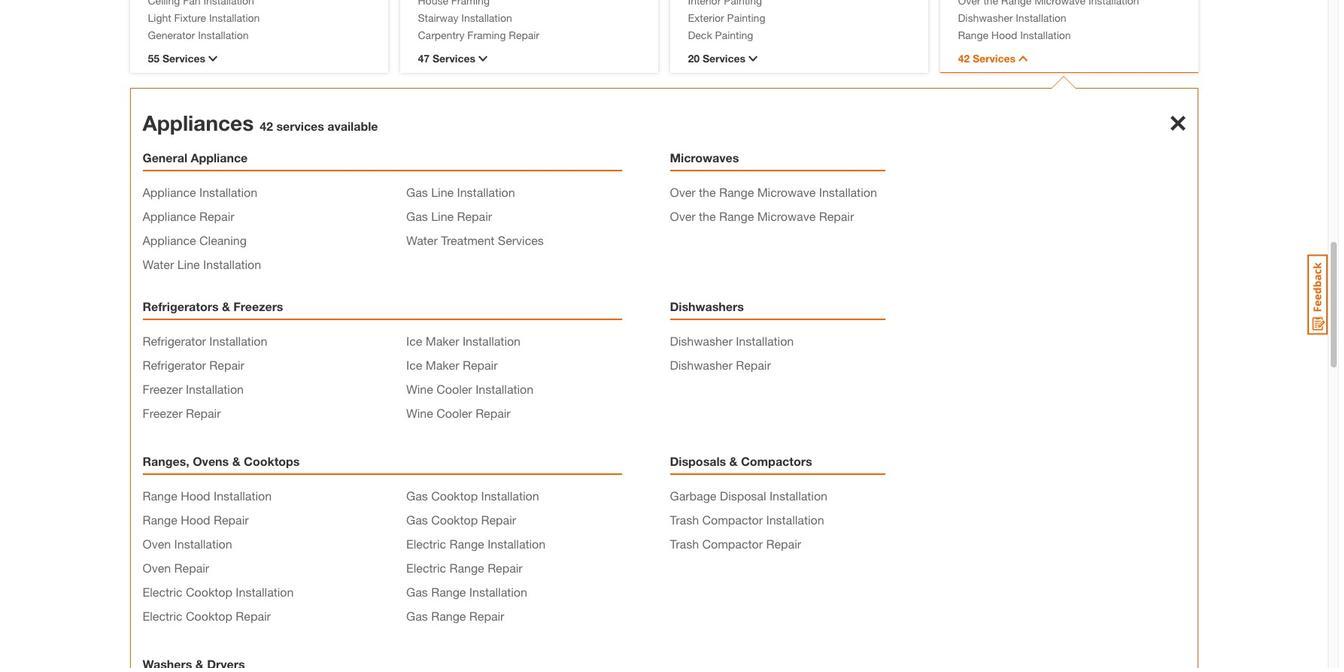 Task type: vqa. For each thing, say whether or not it's contained in the screenshot.
'Trash'
yes



Task type: locate. For each thing, give the bounding box(es) containing it.
cooktop for electric cooktop installation
[[186, 585, 232, 600]]

gas for gas line installation
[[406, 185, 428, 199]]

available
[[328, 119, 378, 133]]

compactors
[[741, 454, 812, 469]]

painting up 20 services
[[715, 28, 753, 41]]

2 vertical spatial dishwasher
[[670, 358, 733, 372]]

1 vertical spatial dishwasher installation link
[[670, 334, 794, 348]]

repair down stairway installation link on the left top of page
[[509, 28, 540, 41]]

ice down 'ice maker installation'
[[406, 358, 422, 372]]

deck
[[688, 28, 712, 41]]

services down carpentry
[[433, 52, 476, 65]]

fixture
[[174, 11, 206, 24]]

47 services button
[[418, 50, 640, 66]]

& for refrigerators
[[222, 299, 230, 314]]

electric for electric cooktop installation
[[143, 585, 182, 600]]

cooktop up gas cooktop repair link
[[431, 489, 478, 503]]

0 vertical spatial line
[[431, 185, 454, 199]]

appliance installation
[[143, 185, 257, 199]]

refrigerator up refrigerator repair link
[[143, 334, 206, 348]]

line
[[431, 185, 454, 199], [431, 209, 454, 223], [177, 257, 200, 272]]

trash compactor repair
[[670, 537, 801, 552]]

freezer repair link
[[143, 406, 221, 421]]

gas cooktop installation link
[[406, 489, 539, 503]]

water down gas line repair link
[[406, 233, 438, 248]]

appliances 42 services available
[[143, 111, 378, 135]]

1 the from the top
[[699, 185, 716, 199]]

42 left services
[[260, 119, 273, 133]]

gas
[[406, 185, 428, 199], [406, 209, 428, 223], [406, 489, 428, 503], [406, 513, 428, 527], [406, 585, 428, 600], [406, 609, 428, 624]]

gas down the gas cooktop installation in the left bottom of the page
[[406, 513, 428, 527]]

appliance up appliance cleaning
[[143, 209, 196, 223]]

hood for repair
[[181, 513, 210, 527]]

line down the gas line installation on the left of the page
[[431, 209, 454, 223]]

gas down gas range installation
[[406, 609, 428, 624]]

wine cooler installation link
[[406, 382, 534, 397]]

gas cooktop installation
[[406, 489, 539, 503]]

42 services button
[[958, 50, 1180, 66]]

ice
[[406, 334, 422, 348], [406, 358, 422, 372]]

1 vertical spatial water
[[143, 257, 174, 272]]

dishwasher
[[958, 11, 1013, 24], [670, 334, 733, 348], [670, 358, 733, 372]]

general
[[143, 150, 187, 165]]

range hood installation link up 42 services button
[[958, 27, 1180, 43]]

electric for electric range repair
[[406, 561, 446, 576]]

0 vertical spatial dishwasher
[[958, 11, 1013, 24]]

0 vertical spatial range hood installation link
[[958, 27, 1180, 43]]

range hood installation link up range hood repair
[[143, 489, 272, 503]]

dishwasher installation range hood installation
[[958, 11, 1071, 41]]

2 ice from the top
[[406, 358, 422, 372]]

freezer installation
[[143, 382, 244, 397]]

2 over from the top
[[670, 209, 696, 223]]

range up the over the range microwave repair
[[719, 185, 754, 199]]

& for disposals
[[730, 454, 738, 469]]

services inside 47 services button
[[433, 52, 476, 65]]

refrigerator repair
[[143, 358, 244, 372]]

1 wine from the top
[[406, 382, 433, 397]]

freezer down freezer installation at bottom
[[143, 406, 182, 421]]

0 vertical spatial trash
[[670, 513, 699, 527]]

1 vertical spatial microwave
[[757, 209, 816, 223]]

repair
[[509, 28, 540, 41], [199, 209, 234, 223], [457, 209, 492, 223], [819, 209, 854, 223], [209, 358, 244, 372], [463, 358, 498, 372], [736, 358, 771, 372], [186, 406, 221, 421], [476, 406, 511, 421], [214, 513, 249, 527], [481, 513, 516, 527], [766, 537, 801, 552], [174, 561, 209, 576], [488, 561, 523, 576], [236, 609, 271, 624], [469, 609, 504, 624]]

refrigerators & freezers
[[143, 299, 283, 314]]

1 over from the top
[[670, 185, 696, 199]]

oven down oven installation link
[[143, 561, 171, 576]]

dishwasher inside dishwasher installation range hood installation
[[958, 11, 1013, 24]]

1 freezer from the top
[[143, 382, 182, 397]]

repair down refrigerator installation
[[209, 358, 244, 372]]

line for water line installation
[[177, 257, 200, 272]]

1 vertical spatial compactor
[[702, 537, 763, 552]]

installation
[[209, 11, 260, 24], [461, 11, 512, 24], [1016, 11, 1067, 24], [198, 28, 249, 41], [1020, 28, 1071, 41], [199, 185, 257, 199], [457, 185, 515, 199], [819, 185, 877, 199], [203, 257, 261, 272], [209, 334, 267, 348], [463, 334, 521, 348], [736, 334, 794, 348], [186, 382, 244, 397], [476, 382, 534, 397], [214, 489, 272, 503], [481, 489, 539, 503], [770, 489, 828, 503], [766, 513, 824, 527], [174, 537, 232, 552], [488, 537, 546, 552], [236, 585, 294, 600], [469, 585, 527, 600]]

2 freezer from the top
[[143, 406, 182, 421]]

0 vertical spatial ice
[[406, 334, 422, 348]]

1 horizontal spatial 42
[[958, 52, 970, 65]]

0 vertical spatial oven
[[143, 537, 171, 552]]

trash compactor installation
[[670, 513, 824, 527]]

cooktops
[[244, 454, 300, 469]]

appliance up the appliance installation link
[[191, 150, 248, 165]]

services inside 55 services button
[[162, 52, 205, 65]]

line up gas line repair
[[431, 185, 454, 199]]

oven for oven repair
[[143, 561, 171, 576]]

1 oven from the top
[[143, 537, 171, 552]]

range down ranges,
[[143, 489, 177, 503]]

hood up range hood repair 'link' in the bottom left of the page
[[181, 489, 210, 503]]

repair down "electric range installation" link
[[488, 561, 523, 576]]

dishwasher up the 42 services
[[958, 11, 1013, 24]]

0 horizontal spatial &
[[222, 299, 230, 314]]

1 horizontal spatial dishwasher installation link
[[958, 9, 1180, 25]]

1 horizontal spatial water
[[406, 233, 438, 248]]

electric cooktop repair
[[143, 609, 271, 624]]

water down appliance cleaning
[[143, 257, 174, 272]]

2 vertical spatial hood
[[181, 513, 210, 527]]

freezer up freezer repair
[[143, 382, 182, 397]]

repair down electric cooktop installation 'link'
[[236, 609, 271, 624]]

0 vertical spatial compactor
[[702, 513, 763, 527]]

repair down wine cooler installation
[[476, 406, 511, 421]]

2 the from the top
[[699, 209, 716, 223]]

wine cooler repair link
[[406, 406, 511, 421]]

0 vertical spatial microwave
[[757, 185, 816, 199]]

freezer
[[143, 382, 182, 397], [143, 406, 182, 421]]

microwave for repair
[[757, 209, 816, 223]]

water line installation link
[[143, 257, 261, 272]]

0 vertical spatial dishwasher installation link
[[958, 9, 1180, 25]]

maker down 'ice maker installation'
[[426, 358, 459, 372]]

1 maker from the top
[[426, 334, 459, 348]]

gas range installation
[[406, 585, 527, 600]]

repair down range hood installation
[[214, 513, 249, 527]]

cooktop up the electric cooktop repair
[[186, 585, 232, 600]]

electric cooktop installation link
[[143, 585, 294, 600]]

cooler down 'wine cooler installation' link on the bottom left of the page
[[437, 406, 472, 421]]

feedback link image
[[1308, 254, 1328, 336]]

0 vertical spatial 42
[[958, 52, 970, 65]]

dishwasher installation link up dishwasher repair "link"
[[670, 334, 794, 348]]

services for framing
[[433, 52, 476, 65]]

dishwasher repair
[[670, 358, 771, 372]]

refrigerator for refrigerator repair
[[143, 358, 206, 372]]

trash for trash compactor repair
[[670, 537, 699, 552]]

1 vertical spatial wine
[[406, 406, 433, 421]]

appliance up appliance repair link
[[143, 185, 196, 199]]

dishwashers
[[670, 299, 744, 314]]

painting right exterior
[[727, 11, 766, 24]]

appliance for repair
[[143, 209, 196, 223]]

hood up the 42 services
[[992, 28, 1018, 41]]

1 compactor from the top
[[702, 513, 763, 527]]

1 vertical spatial hood
[[181, 489, 210, 503]]

20 services button
[[688, 50, 910, 66]]

ice maker installation
[[406, 334, 521, 348]]

electric range installation
[[406, 537, 546, 552]]

2 microwave from the top
[[757, 209, 816, 223]]

cooler for repair
[[437, 406, 472, 421]]

services right 20
[[703, 52, 746, 65]]

2 wine from the top
[[406, 406, 433, 421]]

2 compactor from the top
[[702, 537, 763, 552]]

services
[[162, 52, 205, 65], [433, 52, 476, 65], [703, 52, 746, 65], [973, 52, 1016, 65], [498, 233, 544, 248]]

range up gas range installation
[[450, 561, 484, 576]]

microwave down over the range microwave installation
[[757, 209, 816, 223]]

42 inside button
[[958, 52, 970, 65]]

range hood repair link
[[143, 513, 249, 527]]

trash
[[670, 513, 699, 527], [670, 537, 699, 552]]

gas for gas range installation
[[406, 585, 428, 600]]

3 gas from the top
[[406, 489, 428, 503]]

& right ovens
[[232, 454, 241, 469]]

services for hood
[[973, 52, 1016, 65]]

gas cooktop repair link
[[406, 513, 516, 527]]

trash for trash compactor installation
[[670, 513, 699, 527]]

47 services
[[418, 52, 476, 65]]

1 vertical spatial maker
[[426, 358, 459, 372]]

2 maker from the top
[[426, 358, 459, 372]]

line for gas line repair
[[431, 209, 454, 223]]

0 vertical spatial cooler
[[437, 382, 472, 397]]

2 vertical spatial line
[[177, 257, 200, 272]]

0 vertical spatial refrigerator
[[143, 334, 206, 348]]

oven installation link
[[143, 537, 232, 552]]

water line installation
[[143, 257, 261, 272]]

electric range installation link
[[406, 537, 546, 552]]

wine for wine cooler installation
[[406, 382, 433, 397]]

0 vertical spatial over
[[670, 185, 696, 199]]

light
[[148, 11, 171, 24]]

1 vertical spatial the
[[699, 209, 716, 223]]

&
[[222, 299, 230, 314], [232, 454, 241, 469], [730, 454, 738, 469]]

2 gas from the top
[[406, 209, 428, 223]]

the
[[699, 185, 716, 199], [699, 209, 716, 223]]

1 vertical spatial trash
[[670, 537, 699, 552]]

1 vertical spatial 42
[[260, 119, 273, 133]]

services inside 42 services button
[[973, 52, 1016, 65]]

close drawer image
[[1170, 116, 1185, 131]]

compactor
[[702, 513, 763, 527], [702, 537, 763, 552]]

trash compactor repair link
[[670, 537, 801, 552]]

42 inside the appliances 42 services available
[[260, 119, 273, 133]]

gas line repair
[[406, 209, 492, 223]]

55
[[148, 52, 160, 65]]

appliance down appliance repair link
[[143, 233, 196, 248]]

range
[[958, 28, 989, 41], [719, 185, 754, 199], [719, 209, 754, 223], [143, 489, 177, 503], [143, 513, 177, 527], [450, 537, 484, 552], [450, 561, 484, 576], [431, 585, 466, 600], [431, 609, 466, 624]]

0 vertical spatial the
[[699, 185, 716, 199]]

2 refrigerator from the top
[[143, 358, 206, 372]]

42 services
[[958, 52, 1016, 65]]

oven up oven repair link
[[143, 537, 171, 552]]

1 microwave from the top
[[757, 185, 816, 199]]

6 gas from the top
[[406, 609, 428, 624]]

electric
[[406, 537, 446, 552], [406, 561, 446, 576], [143, 585, 182, 600], [143, 609, 182, 624]]

appliance for cleaning
[[143, 233, 196, 248]]

compactor for repair
[[702, 537, 763, 552]]

microwaves
[[670, 150, 739, 165]]

repair down oven installation at bottom left
[[174, 561, 209, 576]]

1 cooler from the top
[[437, 382, 472, 397]]

5 gas from the top
[[406, 585, 428, 600]]

0 vertical spatial wine
[[406, 382, 433, 397]]

water for water line installation
[[143, 257, 174, 272]]

wine for wine cooler repair
[[406, 406, 433, 421]]

0 horizontal spatial range hood installation link
[[143, 489, 272, 503]]

dishwasher installation
[[670, 334, 794, 348]]

1 vertical spatial range hood installation link
[[143, 489, 272, 503]]

2 trash from the top
[[670, 537, 699, 552]]

cooktop down electric cooktop installation
[[186, 609, 232, 624]]

gas up gas line repair
[[406, 185, 428, 199]]

dishwasher installation link up 42 services button
[[958, 9, 1180, 25]]

1 ice from the top
[[406, 334, 422, 348]]

range up the 42 services
[[958, 28, 989, 41]]

refrigerator
[[143, 334, 206, 348], [143, 358, 206, 372]]

1 refrigerator from the top
[[143, 334, 206, 348]]

2 oven from the top
[[143, 561, 171, 576]]

wine down 'wine cooler installation' link on the bottom left of the page
[[406, 406, 433, 421]]

oven repair link
[[143, 561, 209, 576]]

cooktop for gas cooktop repair
[[431, 513, 478, 527]]

42 down dishwasher installation range hood installation
[[958, 52, 970, 65]]

electric cooktop repair link
[[143, 609, 271, 624]]

electric for electric cooktop repair
[[143, 609, 182, 624]]

gas up the gas cooktop repair in the left bottom of the page
[[406, 489, 428, 503]]

freezer for freezer installation
[[143, 382, 182, 397]]

oven for oven installation
[[143, 537, 171, 552]]

appliance repair link
[[143, 209, 234, 223]]

repair up "electric range installation" link
[[481, 513, 516, 527]]

dishwasher down 'dishwasher installation'
[[670, 358, 733, 372]]

1 vertical spatial oven
[[143, 561, 171, 576]]

1 vertical spatial cooler
[[437, 406, 472, 421]]

& left the freezers
[[222, 299, 230, 314]]

range hood installation
[[143, 489, 272, 503]]

wine down ice maker repair "link"
[[406, 382, 433, 397]]

ice maker repair
[[406, 358, 498, 372]]

services inside 20 services button
[[703, 52, 746, 65]]

0 horizontal spatial 42
[[260, 119, 273, 133]]

0 vertical spatial maker
[[426, 334, 459, 348]]

line down appliance cleaning
[[177, 257, 200, 272]]

1 trash from the top
[[670, 513, 699, 527]]

generator installation link
[[148, 27, 370, 43]]

0 vertical spatial freezer
[[143, 382, 182, 397]]

services down dishwasher installation range hood installation
[[973, 52, 1016, 65]]

& right disposals
[[730, 454, 738, 469]]

ice up ice maker repair "link"
[[406, 334, 422, 348]]

dishwasher up dishwasher repair "link"
[[670, 334, 733, 348]]

appliance installation link
[[143, 185, 257, 199]]

0 vertical spatial hood
[[992, 28, 1018, 41]]

1 vertical spatial dishwasher
[[670, 334, 733, 348]]

repair up "cleaning"
[[199, 209, 234, 223]]

1 vertical spatial freezer
[[143, 406, 182, 421]]

hood up oven installation link
[[181, 513, 210, 527]]

electric range repair link
[[406, 561, 523, 576]]

1 vertical spatial over
[[670, 209, 696, 223]]

compactor up trash compactor repair
[[702, 513, 763, 527]]

gas down the gas line installation on the left of the page
[[406, 209, 428, 223]]

1 horizontal spatial range hood installation link
[[958, 27, 1180, 43]]

cooktop down the gas cooktop installation in the left bottom of the page
[[431, 513, 478, 527]]

generator
[[148, 28, 195, 41]]

gas up gas range repair link
[[406, 585, 428, 600]]

garbage disposal installation link
[[670, 489, 828, 503]]

1 vertical spatial line
[[431, 209, 454, 223]]

maker for repair
[[426, 358, 459, 372]]

0 horizontal spatial water
[[143, 257, 174, 272]]

hood
[[992, 28, 1018, 41], [181, 489, 210, 503], [181, 513, 210, 527]]

4 gas from the top
[[406, 513, 428, 527]]

gas for gas cooktop repair
[[406, 513, 428, 527]]

1 vertical spatial ice
[[406, 358, 422, 372]]

refrigerators
[[143, 299, 219, 314]]

ice for ice maker repair
[[406, 358, 422, 372]]

carpentry
[[418, 28, 465, 41]]

cooler down ice maker repair "link"
[[437, 382, 472, 397]]

1 vertical spatial refrigerator
[[143, 358, 206, 372]]

compactor down trash compactor installation link
[[702, 537, 763, 552]]

1 gas from the top
[[406, 185, 428, 199]]

0 vertical spatial water
[[406, 233, 438, 248]]

2 cooler from the top
[[437, 406, 472, 421]]

microwave up over the range microwave repair link
[[757, 185, 816, 199]]

range down gas range installation
[[431, 609, 466, 624]]

freezer installation link
[[143, 382, 244, 397]]

services down generator
[[162, 52, 205, 65]]

refrigerator up freezer installation link
[[143, 358, 206, 372]]

1 horizontal spatial &
[[232, 454, 241, 469]]

maker up ice maker repair "link"
[[426, 334, 459, 348]]

2 horizontal spatial &
[[730, 454, 738, 469]]



Task type: describe. For each thing, give the bounding box(es) containing it.
0 horizontal spatial dishwasher installation link
[[670, 334, 794, 348]]

water treatment services link
[[406, 233, 544, 248]]

treatment
[[441, 233, 495, 248]]

gas for gas range repair
[[406, 609, 428, 624]]

stairway installation carpentry framing repair
[[418, 11, 540, 41]]

1 vertical spatial painting
[[715, 28, 753, 41]]

over the range microwave repair
[[670, 209, 854, 223]]

trash compactor installation link
[[670, 513, 824, 527]]

repair down over the range microwave installation link
[[819, 209, 854, 223]]

general appliance
[[143, 150, 248, 165]]

cooktop for gas cooktop installation
[[431, 489, 478, 503]]

repair down the gas range installation link
[[469, 609, 504, 624]]

range down over the range microwave installation link
[[719, 209, 754, 223]]

microwave for installation
[[757, 185, 816, 199]]

exterior painting link
[[688, 9, 910, 25]]

gas for gas line repair
[[406, 209, 428, 223]]

repair down 'dishwasher installation'
[[736, 358, 771, 372]]

appliance repair
[[143, 209, 234, 223]]

light fixture installation link
[[148, 9, 370, 25]]

services for painting
[[703, 52, 746, 65]]

line for gas line installation
[[431, 185, 454, 199]]

20
[[688, 52, 700, 65]]

carpentry framing repair link
[[418, 27, 640, 43]]

appliance cleaning
[[143, 233, 247, 248]]

disposal
[[720, 489, 766, 503]]

framing
[[468, 28, 506, 41]]

over the range microwave repair link
[[670, 209, 854, 223]]

47
[[418, 52, 430, 65]]

repair up water treatment services link
[[457, 209, 492, 223]]

repair down freezer installation at bottom
[[186, 406, 221, 421]]

deck painting link
[[688, 27, 910, 43]]

gas range repair link
[[406, 609, 504, 624]]

ovens
[[193, 454, 229, 469]]

water treatment services
[[406, 233, 544, 248]]

repair up wine cooler installation
[[463, 358, 498, 372]]

repair inside "stairway installation carpentry framing repair"
[[509, 28, 540, 41]]

disposals & compactors
[[670, 454, 812, 469]]

55 services
[[148, 52, 205, 65]]

cooktop for electric cooktop repair
[[186, 609, 232, 624]]

cleaning
[[199, 233, 247, 248]]

freezer repair
[[143, 406, 221, 421]]

gas line repair link
[[406, 209, 492, 223]]

over the range microwave installation
[[670, 185, 877, 199]]

range up gas range repair link
[[431, 585, 466, 600]]

compactor for installation
[[702, 513, 763, 527]]

ranges, ovens & cooktops
[[143, 454, 300, 469]]

dishwasher for dishwasher installation range hood installation
[[958, 11, 1013, 24]]

garbage disposal installation
[[670, 489, 828, 503]]

dishwasher for dishwasher repair
[[670, 358, 733, 372]]

20 services
[[688, 52, 746, 65]]

oven repair
[[143, 561, 209, 576]]

services
[[276, 119, 324, 133]]

refrigerator for refrigerator installation
[[143, 334, 206, 348]]

dishwasher repair link
[[670, 358, 771, 372]]

range up oven installation link
[[143, 513, 177, 527]]

ice maker repair link
[[406, 358, 498, 372]]

wine cooler repair
[[406, 406, 511, 421]]

exterior
[[688, 11, 724, 24]]

refrigerator installation
[[143, 334, 267, 348]]

55 services button
[[148, 50, 370, 66]]

wine cooler installation
[[406, 382, 534, 397]]

appliance for installation
[[143, 185, 196, 199]]

ice maker installation link
[[406, 334, 521, 348]]

gas range repair
[[406, 609, 504, 624]]

gas line installation link
[[406, 185, 515, 199]]

0 vertical spatial painting
[[727, 11, 766, 24]]

range up 'electric range repair' link
[[450, 537, 484, 552]]

stairway
[[418, 11, 459, 24]]

electric for electric range installation
[[406, 537, 446, 552]]

gas for gas cooktop installation
[[406, 489, 428, 503]]

hood for installation
[[181, 489, 210, 503]]

appliances
[[143, 111, 254, 135]]

repair down trash compactor installation link
[[766, 537, 801, 552]]

gas cooktop repair
[[406, 513, 516, 527]]

electric range repair
[[406, 561, 523, 576]]

over for over the range microwave installation
[[670, 185, 696, 199]]

services right treatment
[[498, 233, 544, 248]]

gas line installation
[[406, 185, 515, 199]]

cooler for installation
[[437, 382, 472, 397]]

oven installation
[[143, 537, 232, 552]]

appliances link
[[143, 111, 254, 135]]

services for generator
[[162, 52, 205, 65]]

installation inside "stairway installation carpentry framing repair"
[[461, 11, 512, 24]]

ranges,
[[143, 454, 189, 469]]

disposals
[[670, 454, 726, 469]]

gas range installation link
[[406, 585, 527, 600]]

the for over the range microwave repair
[[699, 209, 716, 223]]

ice for ice maker installation
[[406, 334, 422, 348]]

maker for installation
[[426, 334, 459, 348]]

range inside dishwasher installation range hood installation
[[958, 28, 989, 41]]

refrigerator installation link
[[143, 334, 267, 348]]

freezer for freezer repair
[[143, 406, 182, 421]]

water for water treatment services
[[406, 233, 438, 248]]

stairway installation link
[[418, 9, 640, 25]]

hood inside dishwasher installation range hood installation
[[992, 28, 1018, 41]]

refrigerator repair link
[[143, 358, 244, 372]]

exterior painting deck painting
[[688, 11, 766, 41]]

the for over the range microwave installation
[[699, 185, 716, 199]]

range hood repair
[[143, 513, 249, 527]]

dishwasher for dishwasher installation
[[670, 334, 733, 348]]

light fixture installation generator installation
[[148, 11, 260, 41]]

garbage
[[670, 489, 717, 503]]

over for over the range microwave repair
[[670, 209, 696, 223]]



